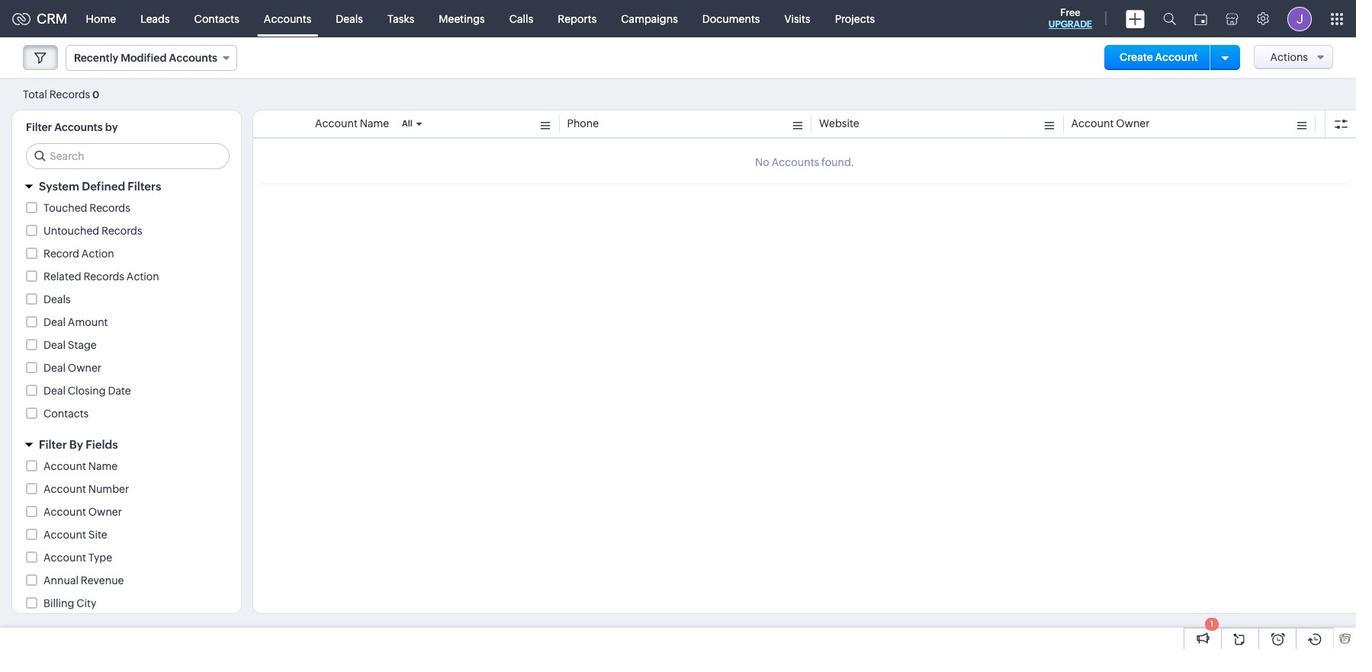 Task type: locate. For each thing, give the bounding box(es) containing it.
deals inside "link"
[[336, 13, 363, 25]]

accounts left "deals" "link"
[[264, 13, 311, 25]]

untouched
[[43, 225, 99, 237]]

1 vertical spatial filter
[[39, 439, 67, 452]]

annual
[[43, 575, 79, 587]]

deal for deal stage
[[43, 339, 66, 352]]

tasks
[[387, 13, 414, 25]]

0 vertical spatial deals
[[336, 13, 363, 25]]

1 horizontal spatial name
[[360, 117, 389, 130]]

filter left the by
[[39, 439, 67, 452]]

logo image
[[12, 13, 31, 25]]

account owner down account number
[[43, 506, 122, 519]]

total records 0
[[23, 88, 99, 100]]

name
[[360, 117, 389, 130], [88, 461, 118, 473]]

by
[[105, 121, 118, 133]]

1 vertical spatial name
[[88, 461, 118, 473]]

free
[[1060, 7, 1080, 18]]

touched records
[[43, 202, 130, 214]]

deal closing date
[[43, 385, 131, 397]]

account name for all
[[315, 117, 389, 130]]

action down untouched records
[[126, 271, 159, 283]]

home link
[[74, 0, 128, 37]]

0 vertical spatial contacts
[[194, 13, 239, 25]]

records
[[49, 88, 90, 100], [89, 202, 130, 214], [101, 225, 142, 237], [83, 271, 124, 283]]

2 vertical spatial accounts
[[54, 121, 103, 133]]

all
[[402, 119, 412, 128]]

1 horizontal spatial account name
[[315, 117, 389, 130]]

0 vertical spatial account owner
[[1071, 117, 1150, 130]]

3 deal from the top
[[43, 362, 66, 374]]

meetings link
[[427, 0, 497, 37]]

annual revenue
[[43, 575, 124, 587]]

documents link
[[690, 0, 772, 37]]

profile element
[[1278, 0, 1321, 37]]

1 horizontal spatial contacts
[[194, 13, 239, 25]]

type
[[88, 552, 112, 564]]

account name left all at the top left of page
[[315, 117, 389, 130]]

create account button
[[1104, 45, 1213, 70]]

0
[[92, 89, 99, 100]]

account name down filter by fields
[[43, 461, 118, 473]]

1 vertical spatial deals
[[43, 294, 71, 306]]

untouched records
[[43, 225, 142, 237]]

0 horizontal spatial account owner
[[43, 506, 122, 519]]

deals
[[336, 13, 363, 25], [43, 294, 71, 306]]

name down fields on the bottom of page
[[88, 461, 118, 473]]

0 horizontal spatial action
[[81, 248, 114, 260]]

search element
[[1154, 0, 1185, 37]]

filter down total on the top of the page
[[26, 121, 52, 133]]

search image
[[1163, 12, 1176, 25]]

leads link
[[128, 0, 182, 37]]

deal down deal stage
[[43, 362, 66, 374]]

visits
[[784, 13, 810, 25]]

action up related records action at the top
[[81, 248, 114, 260]]

0 horizontal spatial contacts
[[43, 408, 89, 420]]

records down touched records
[[101, 225, 142, 237]]

owner
[[1116, 117, 1150, 130], [68, 362, 101, 374], [88, 506, 122, 519]]

website
[[819, 117, 859, 130]]

documents
[[702, 13, 760, 25]]

projects link
[[823, 0, 887, 37]]

0 vertical spatial action
[[81, 248, 114, 260]]

1 vertical spatial accounts
[[169, 52, 217, 64]]

account type
[[43, 552, 112, 564]]

billing
[[43, 598, 74, 610]]

filter for filter accounts by
[[26, 121, 52, 133]]

account name
[[315, 117, 389, 130], [43, 461, 118, 473]]

account
[[1155, 51, 1198, 63], [315, 117, 358, 130], [1071, 117, 1114, 130], [43, 461, 86, 473], [43, 484, 86, 496], [43, 506, 86, 519], [43, 529, 86, 542], [43, 552, 86, 564]]

2 vertical spatial owner
[[88, 506, 122, 519]]

owner up closing
[[68, 362, 101, 374]]

accounts left by
[[54, 121, 103, 133]]

deals link
[[324, 0, 375, 37]]

action
[[81, 248, 114, 260], [126, 271, 159, 283]]

deals down related
[[43, 294, 71, 306]]

account owner
[[1071, 117, 1150, 130], [43, 506, 122, 519]]

accounts inside field
[[169, 52, 217, 64]]

records for total
[[49, 88, 90, 100]]

1 horizontal spatial action
[[126, 271, 159, 283]]

1 vertical spatial action
[[126, 271, 159, 283]]

1 horizontal spatial deals
[[336, 13, 363, 25]]

2 horizontal spatial accounts
[[264, 13, 311, 25]]

Search text field
[[27, 144, 229, 169]]

owner down number
[[88, 506, 122, 519]]

deal up deal stage
[[43, 317, 66, 329]]

closing
[[68, 385, 106, 397]]

1 vertical spatial account name
[[43, 461, 118, 473]]

4 deal from the top
[[43, 385, 66, 397]]

name for all
[[360, 117, 389, 130]]

name left all at the top left of page
[[360, 117, 389, 130]]

1 deal from the top
[[43, 317, 66, 329]]

deal amount
[[43, 317, 108, 329]]

accounts
[[264, 13, 311, 25], [169, 52, 217, 64], [54, 121, 103, 133]]

records left '0'
[[49, 88, 90, 100]]

0 vertical spatial account name
[[315, 117, 389, 130]]

contacts down closing
[[43, 408, 89, 420]]

deals left tasks link
[[336, 13, 363, 25]]

stage
[[68, 339, 97, 352]]

modified
[[121, 52, 167, 64]]

0 horizontal spatial accounts
[[54, 121, 103, 133]]

phone
[[567, 117, 599, 130]]

deal down deal owner
[[43, 385, 66, 397]]

1 horizontal spatial account owner
[[1071, 117, 1150, 130]]

deal
[[43, 317, 66, 329], [43, 339, 66, 352], [43, 362, 66, 374], [43, 385, 66, 397]]

touched
[[43, 202, 87, 214]]

records down the "record action"
[[83, 271, 124, 283]]

filter inside "dropdown button"
[[39, 439, 67, 452]]

0 horizontal spatial name
[[88, 461, 118, 473]]

0 vertical spatial name
[[360, 117, 389, 130]]

accounts down contacts 'link'
[[169, 52, 217, 64]]

2 deal from the top
[[43, 339, 66, 352]]

contacts
[[194, 13, 239, 25], [43, 408, 89, 420]]

filter by fields
[[39, 439, 118, 452]]

0 horizontal spatial account name
[[43, 461, 118, 473]]

1 horizontal spatial accounts
[[169, 52, 217, 64]]

tasks link
[[375, 0, 427, 37]]

visits link
[[772, 0, 823, 37]]

meetings
[[439, 13, 485, 25]]

actions
[[1270, 51, 1308, 63]]

filter
[[26, 121, 52, 133], [39, 439, 67, 452]]

records down defined in the left of the page
[[89, 202, 130, 214]]

deal left stage on the bottom left
[[43, 339, 66, 352]]

contacts right leads link
[[194, 13, 239, 25]]

0 vertical spatial filter
[[26, 121, 52, 133]]

owner down create at the right top of page
[[1116, 117, 1150, 130]]

account owner down create at the right top of page
[[1071, 117, 1150, 130]]

crm
[[37, 11, 68, 27]]

0 horizontal spatial deals
[[43, 294, 71, 306]]



Task type: describe. For each thing, give the bounding box(es) containing it.
account inside button
[[1155, 51, 1198, 63]]

revenue
[[81, 575, 124, 587]]

related
[[43, 271, 81, 283]]

deal owner
[[43, 362, 101, 374]]

leads
[[140, 13, 170, 25]]

1 vertical spatial owner
[[68, 362, 101, 374]]

calls link
[[497, 0, 546, 37]]

projects
[[835, 13, 875, 25]]

records for untouched
[[101, 225, 142, 237]]

billing city
[[43, 598, 96, 610]]

recently modified accounts
[[74, 52, 217, 64]]

accounts link
[[252, 0, 324, 37]]

deal for deal owner
[[43, 362, 66, 374]]

related records action
[[43, 271, 159, 283]]

reports
[[558, 13, 597, 25]]

upgrade
[[1049, 19, 1092, 30]]

campaigns
[[621, 13, 678, 25]]

1 vertical spatial contacts
[[43, 408, 89, 420]]

create menu image
[[1126, 10, 1145, 28]]

filter by fields button
[[12, 432, 241, 458]]

free upgrade
[[1049, 7, 1092, 30]]

filters
[[128, 180, 161, 193]]

system defined filters button
[[12, 173, 241, 200]]

contacts link
[[182, 0, 252, 37]]

account site
[[43, 529, 107, 542]]

calendar image
[[1194, 13, 1207, 25]]

defined
[[82, 180, 125, 193]]

by
[[69, 439, 83, 452]]

filter accounts by
[[26, 121, 118, 133]]

date
[[108, 385, 131, 397]]

records for related
[[83, 271, 124, 283]]

records for touched
[[89, 202, 130, 214]]

calls
[[509, 13, 533, 25]]

campaigns link
[[609, 0, 690, 37]]

filter for filter by fields
[[39, 439, 67, 452]]

0 vertical spatial owner
[[1116, 117, 1150, 130]]

account name for account number
[[43, 461, 118, 473]]

system
[[39, 180, 79, 193]]

recently
[[74, 52, 118, 64]]

city
[[76, 598, 96, 610]]

1 vertical spatial account owner
[[43, 506, 122, 519]]

name for account number
[[88, 461, 118, 473]]

total
[[23, 88, 47, 100]]

record
[[43, 248, 79, 260]]

record action
[[43, 248, 114, 260]]

1
[[1210, 620, 1214, 629]]

site
[[88, 529, 107, 542]]

create account
[[1120, 51, 1198, 63]]

contacts inside 'link'
[[194, 13, 239, 25]]

amount
[[68, 317, 108, 329]]

deal for deal amount
[[43, 317, 66, 329]]

create menu element
[[1117, 0, 1154, 37]]

deal for deal closing date
[[43, 385, 66, 397]]

profile image
[[1287, 6, 1312, 31]]

fields
[[86, 439, 118, 452]]

system defined filters
[[39, 180, 161, 193]]

0 vertical spatial accounts
[[264, 13, 311, 25]]

crm link
[[12, 11, 68, 27]]

create
[[1120, 51, 1153, 63]]

number
[[88, 484, 129, 496]]

account number
[[43, 484, 129, 496]]

home
[[86, 13, 116, 25]]

reports link
[[546, 0, 609, 37]]

deal stage
[[43, 339, 97, 352]]

Recently Modified Accounts field
[[66, 45, 237, 71]]



Task type: vqa. For each thing, say whether or not it's contained in the screenshot.
All Extensions
no



